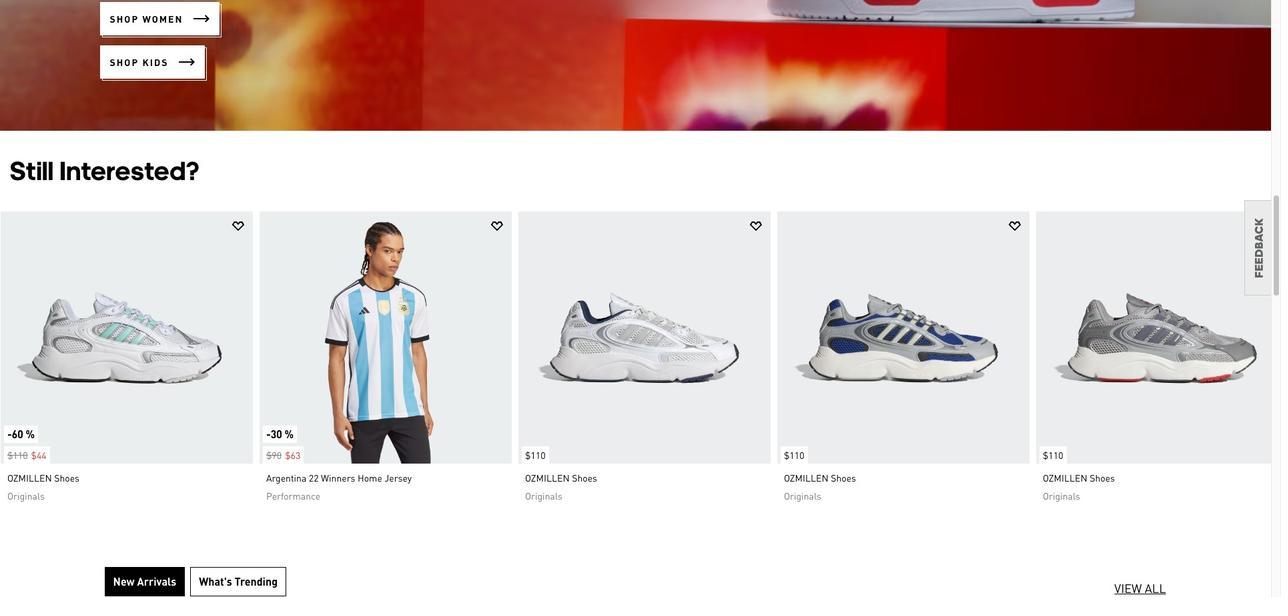 Task type: describe. For each thing, give the bounding box(es) containing it.
shop for shop women
[[110, 12, 139, 24]]

arrow right long image
[[193, 11, 209, 27]]

what's trending
[[199, 575, 278, 589]]

$44
[[31, 449, 47, 461]]

2 ozmillen from the left
[[525, 472, 570, 484]]

argentina
[[266, 472, 307, 484]]

view all
[[1115, 581, 1167, 596]]

$90
[[266, 449, 282, 461]]

$110 link for 1st wishlist inactive icon from right
[[778, 211, 1030, 464]]

new arrivals button
[[104, 567, 185, 597]]

wishlist inactive button for 1st the $110 link from the right
[[1267, 218, 1282, 234]]

2024 spring summer jason day image image
[[0, 0, 1272, 131]]

- for 60
[[7, 427, 12, 441]]

winners
[[321, 472, 355, 484]]

$110 for 1st the $110 link from the right
[[1044, 449, 1064, 461]]

list containing -60 %
[[0, 211, 1282, 514]]

-30 %
[[266, 427, 294, 441]]

$110 link for 2nd wishlist inactive icon from left
[[519, 211, 771, 464]]

kids
[[142, 56, 169, 68]]

ozmillen shoes originals for 1st the $110 link from the right
[[1044, 472, 1116, 502]]

what's
[[199, 575, 232, 589]]

1 originals from the left
[[7, 490, 45, 502]]

2 shoes from the left
[[572, 472, 598, 484]]

originals for the $110 link corresponding to 1st wishlist inactive icon from right
[[785, 490, 822, 502]]

-60 %
[[7, 427, 35, 441]]

interested?
[[60, 155, 200, 186]]

1 ozmillen shoes originals from the left
[[7, 472, 79, 502]]

ozmillen shoes image for fifth wishlist inactive button from right
[[1, 211, 253, 464]]

1 $110 from the left
[[7, 449, 28, 461]]

$63
[[285, 449, 301, 461]]

1 wishlist inactive image from the left
[[230, 218, 246, 234]]

3 wishlist inactive image from the left
[[1008, 218, 1024, 234]]

still interested?
[[10, 155, 200, 186]]

wishlist inactive button for the $110 link for 2nd wishlist inactive icon from left
[[748, 218, 765, 234]]

trending
[[235, 575, 278, 589]]

60
[[12, 427, 23, 441]]

30
[[271, 427, 282, 441]]

view
[[1115, 581, 1143, 596]]

4 ozmillen from the left
[[1044, 472, 1088, 484]]

shop kids
[[110, 56, 169, 68]]

shop women
[[110, 12, 183, 24]]

1 wishlist inactive image from the left
[[489, 218, 505, 234]]

argentina 22 winners home jersey performance
[[266, 472, 412, 502]]

1 ozmillen from the left
[[7, 472, 52, 484]]

arrivals
[[137, 575, 176, 589]]

$110 for the $110 link corresponding to 1st wishlist inactive icon from right
[[785, 449, 805, 461]]

1 shoes from the left
[[54, 472, 79, 484]]

% for -60 %
[[26, 427, 35, 441]]

jersey
[[385, 472, 412, 484]]



Task type: vqa. For each thing, say whether or not it's contained in the screenshot.
first "$110" link from the left
yes



Task type: locate. For each thing, give the bounding box(es) containing it.
1 horizontal spatial wishlist inactive image
[[1267, 218, 1282, 234]]

3 ozmillen from the left
[[785, 472, 829, 484]]

new
[[113, 575, 135, 589]]

1 shop from the top
[[110, 12, 139, 24]]

shoes
[[54, 472, 79, 484], [572, 472, 598, 484], [831, 472, 857, 484], [1090, 472, 1116, 484]]

4 $110 from the left
[[1044, 449, 1064, 461]]

arrow right long image inside button
[[1247, 354, 1263, 370]]

2 - from the left
[[266, 427, 271, 441]]

3 $110 link from the left
[[1037, 211, 1282, 464]]

4 ozmillen shoes image from the left
[[1037, 211, 1282, 464]]

ozmillen shoes image
[[1, 211, 253, 464], [519, 211, 771, 464], [778, 211, 1030, 464], [1037, 211, 1282, 464]]

4 shoes from the left
[[1090, 472, 1116, 484]]

2 horizontal spatial wishlist inactive image
[[1008, 218, 1024, 234]]

list
[[0, 211, 1282, 514]]

1 horizontal spatial wishlist inactive image
[[748, 218, 765, 234]]

0 horizontal spatial $110 link
[[519, 211, 771, 464]]

ozmillen shoes originals
[[7, 472, 79, 502], [525, 472, 598, 502], [785, 472, 857, 502], [1044, 472, 1116, 502]]

3 ozmillen shoes originals from the left
[[785, 472, 857, 502]]

2 ozmillen shoes image from the left
[[519, 211, 771, 464]]

ozmillen
[[7, 472, 52, 484], [525, 472, 570, 484], [785, 472, 829, 484], [1044, 472, 1088, 484]]

-
[[7, 427, 12, 441], [266, 427, 271, 441]]

1 vertical spatial shop
[[110, 56, 139, 68]]

3 $110 from the left
[[785, 449, 805, 461]]

3 originals from the left
[[785, 490, 822, 502]]

wishlist inactive button for the $110 link corresponding to 1st wishlist inactive icon from right
[[1008, 218, 1024, 234]]

0 vertical spatial shop
[[110, 12, 139, 24]]

3 shoes from the left
[[831, 472, 857, 484]]

%
[[26, 427, 35, 441], [285, 427, 294, 441]]

view all link
[[1115, 581, 1167, 597]]

what's trending button
[[190, 567, 286, 597]]

arrow left long image
[[9, 354, 25, 370]]

0 horizontal spatial %
[[26, 427, 35, 441]]

0 horizontal spatial wishlist inactive image
[[230, 218, 246, 234]]

% for -30 %
[[285, 427, 294, 441]]

2 $110 link from the left
[[778, 211, 1030, 464]]

2 wishlist inactive image from the left
[[1267, 218, 1282, 234]]

wishlist inactive image
[[230, 218, 246, 234], [1267, 218, 1282, 234]]

wishlist inactive button
[[230, 218, 246, 234], [489, 218, 505, 234], [748, 218, 765, 234], [1008, 218, 1024, 234], [1267, 218, 1282, 234]]

shop for shop kids
[[110, 56, 139, 68]]

1 horizontal spatial $110 link
[[778, 211, 1030, 464]]

3 wishlist inactive button from the left
[[748, 218, 765, 234]]

shop
[[110, 12, 139, 24], [110, 56, 139, 68]]

ozmillen shoes image for wishlist inactive button related to the $110 link corresponding to 1st wishlist inactive icon from right
[[778, 211, 1030, 464]]

0 vertical spatial arrow right long image
[[179, 54, 195, 70]]

2 horizontal spatial $110 link
[[1037, 211, 1282, 464]]

% right '60'
[[26, 427, 35, 441]]

1 $110 link from the left
[[519, 211, 771, 464]]

ozmillen shoes originals for the $110 link corresponding to 1st wishlist inactive icon from right
[[785, 472, 857, 502]]

0 horizontal spatial -
[[7, 427, 12, 441]]

1 horizontal spatial arrow right long image
[[1247, 354, 1263, 370]]

originals for 1st the $110 link from the right
[[1044, 490, 1081, 502]]

- up $110 $44
[[7, 427, 12, 441]]

1 % from the left
[[26, 427, 35, 441]]

performance
[[266, 490, 321, 502]]

shop left kids
[[110, 56, 139, 68]]

shop left women
[[110, 12, 139, 24]]

- for 30
[[266, 427, 271, 441]]

4 ozmillen shoes originals from the left
[[1044, 472, 1116, 502]]

new arrivals
[[113, 575, 176, 589]]

originals
[[7, 490, 45, 502], [525, 490, 563, 502], [785, 490, 822, 502], [1044, 490, 1081, 502]]

2 % from the left
[[285, 427, 294, 441]]

0 horizontal spatial wishlist inactive image
[[489, 218, 505, 234]]

arrow left long button
[[0, 346, 33, 379]]

originals for the $110 link for 2nd wishlist inactive icon from left
[[525, 490, 563, 502]]

$110 for the $110 link for 2nd wishlist inactive icon from left
[[525, 449, 546, 461]]

1 - from the left
[[7, 427, 12, 441]]

all
[[1146, 581, 1167, 596]]

$110 link
[[519, 211, 771, 464], [778, 211, 1030, 464], [1037, 211, 1282, 464]]

home
[[358, 472, 382, 484]]

4 originals from the left
[[1044, 490, 1081, 502]]

arrow right long button
[[1239, 346, 1272, 379]]

2 $110 from the left
[[525, 449, 546, 461]]

2 ozmillen shoes originals from the left
[[525, 472, 598, 502]]

$90 $63
[[266, 449, 301, 461]]

3 ozmillen shoes image from the left
[[778, 211, 1030, 464]]

4 wishlist inactive button from the left
[[1008, 218, 1024, 234]]

2 wishlist inactive image from the left
[[748, 218, 765, 234]]

% right 30
[[285, 427, 294, 441]]

1 horizontal spatial %
[[285, 427, 294, 441]]

$110
[[7, 449, 28, 461], [525, 449, 546, 461], [785, 449, 805, 461], [1044, 449, 1064, 461]]

$110 $44
[[7, 449, 47, 461]]

2 originals from the left
[[525, 490, 563, 502]]

1 wishlist inactive button from the left
[[230, 218, 246, 234]]

5 wishlist inactive button from the left
[[1267, 218, 1282, 234]]

0 horizontal spatial arrow right long image
[[179, 54, 195, 70]]

1 ozmillen shoes image from the left
[[1, 211, 253, 464]]

wishlist inactive image
[[489, 218, 505, 234], [748, 218, 765, 234], [1008, 218, 1024, 234]]

ozmillen shoes image for wishlist inactive button for 1st the $110 link from the right
[[1037, 211, 1282, 464]]

1 horizontal spatial -
[[266, 427, 271, 441]]

ozmillen shoes originals for the $110 link for 2nd wishlist inactive icon from left
[[525, 472, 598, 502]]

arrow right long image
[[179, 54, 195, 70], [1247, 354, 1263, 370]]

ozmillen shoes image for the $110 link for 2nd wishlist inactive icon from left wishlist inactive button
[[519, 211, 771, 464]]

argentina 22 winners home jersey image
[[260, 211, 512, 464]]

- up $90
[[266, 427, 271, 441]]

2 shop from the top
[[110, 56, 139, 68]]

still
[[10, 155, 54, 186]]

2 wishlist inactive button from the left
[[489, 218, 505, 234]]

women
[[142, 12, 183, 24]]

22
[[309, 472, 319, 484]]

1 vertical spatial arrow right long image
[[1247, 354, 1263, 370]]



